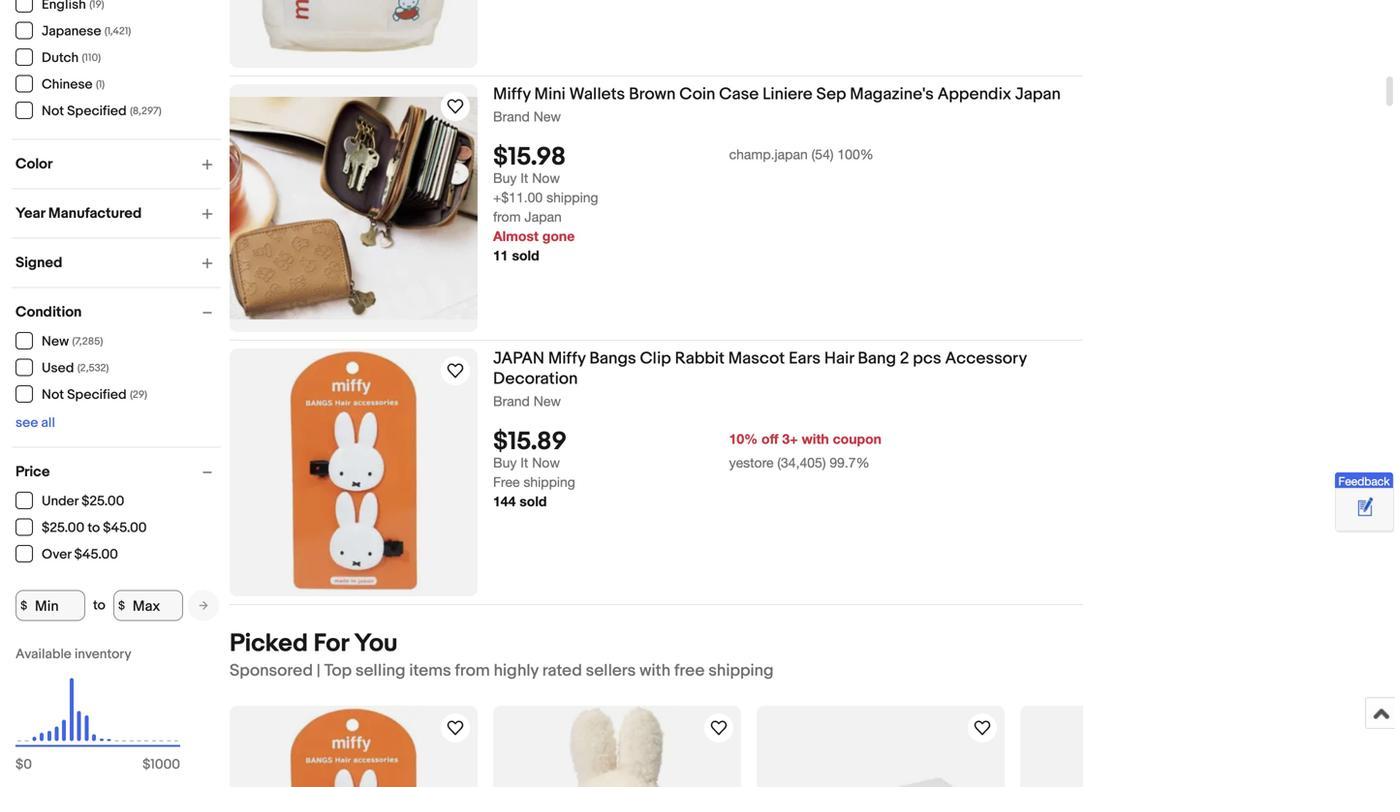 Task type: vqa. For each thing, say whether or not it's contained in the screenshot.
"Bedding" Dropdown Button
no



Task type: describe. For each thing, give the bounding box(es) containing it.
|
[[317, 661, 321, 682]]

bang
[[858, 349, 896, 369]]

off
[[762, 431, 779, 447]]

year
[[16, 205, 45, 222]]

for
[[314, 629, 349, 659]]

free
[[493, 475, 520, 491]]

shipping inside champ.japan (54) 100% buy it now +$11.00 shipping from japan almost gone 11 sold
[[547, 190, 598, 206]]

picked
[[230, 629, 308, 659]]

3+
[[782, 431, 798, 447]]

buy inside 10% off 3+ with coupon buy it now
[[493, 455, 517, 471]]

1000
[[151, 757, 180, 774]]

used (2,532)
[[42, 360, 109, 377]]

$ 1000
[[143, 757, 180, 774]]

under $25.00
[[42, 494, 124, 510]]

shipping inside picked for you sponsored | top selling items from highly rated sellers with free shipping
[[709, 661, 774, 682]]

11
[[493, 248, 508, 264]]

appendix
[[938, 84, 1012, 105]]

new inside the "japan miffy bangs clip rabbit mascot ears hair bang 2 pcs accessory decoration brand new"
[[534, 393, 561, 409]]

ears
[[789, 349, 821, 369]]

1 vertical spatial new
[[42, 334, 69, 350]]

new (7,285)
[[42, 334, 103, 350]]

under
[[42, 494, 78, 510]]

specified for not specified (29)
[[67, 387, 127, 404]]

chinese
[[42, 77, 93, 93]]

japanese (1,421)
[[42, 23, 131, 40]]

2
[[900, 349, 909, 369]]

mascot
[[728, 349, 785, 369]]

over
[[42, 547, 71, 564]]

liniere
[[763, 84, 813, 105]]

japan hashy miffy rabbit elephant wht mask case hard pocket cards money storage image
[[757, 735, 1005, 788]]

graph of available inventory between $0 and $1000+ image
[[16, 647, 180, 783]]

decoration
[[493, 369, 578, 390]]

champ.japan
[[729, 147, 808, 163]]

(34,405)
[[778, 455, 826, 471]]

0 vertical spatial $25.00
[[82, 494, 124, 510]]

miffy inside the "japan miffy bangs clip rabbit mascot ears hair bang 2 pcs accessory decoration brand new"
[[548, 349, 586, 369]]

signed button
[[16, 254, 221, 272]]

champ.japan (54) 100% buy it now +$11.00 shipping from japan almost gone 11 sold
[[493, 147, 874, 264]]

2 watch japan miffy bangs clip rabbit mascot ears hair bang 2 pcs accessory decoration image from the top
[[444, 717, 467, 740]]

buy inside champ.japan (54) 100% buy it now +$11.00 shipping from japan almost gone 11 sold
[[493, 170, 517, 186]]

selling
[[356, 661, 406, 682]]

$45.00 inside over $45.00 link
[[74, 547, 118, 564]]

(8,297)
[[130, 105, 162, 118]]

from for champ.japan
[[493, 209, 521, 225]]

accessory
[[945, 349, 1027, 369]]

(7,285)
[[72, 336, 103, 348]]

almost
[[493, 228, 539, 244]]

(1)
[[96, 78, 105, 91]]

miffy mini wallets brown coin case liniere sep magazine's appendix japan link
[[493, 84, 1083, 108]]

dutch (110)
[[42, 50, 101, 66]]

year manufactured button
[[16, 205, 221, 222]]

signed
[[16, 254, 62, 272]]

not specified (29)
[[42, 387, 147, 404]]

rated
[[542, 661, 582, 682]]

watch miffy mini wallets brown coin case liniere sep magazine's appendix japan image
[[444, 95, 467, 118]]

japan miffy bangs clip rabbit mascot ears hair bang 2 pcs accessory decoration image for 1st watch japan miffy bangs clip rabbit mascot ears hair bang 2 pcs accessory decoration image from the bottom
[[238, 706, 469, 788]]

color button
[[16, 156, 221, 173]]

pcs
[[913, 349, 942, 369]]

magazine's
[[850, 84, 934, 105]]

see all
[[16, 415, 55, 432]]

99.7%
[[830, 455, 870, 471]]

1 vertical spatial to
[[93, 598, 105, 614]]

year manufactured
[[16, 205, 142, 222]]

japan miffy bangs clip rabbit mascot ears hair bang 2 pcs accessory decoration brand new
[[493, 349, 1027, 409]]

all
[[41, 415, 55, 432]]

10%
[[729, 431, 758, 447]]

1 watch japan miffy bangs clip rabbit mascot ears hair bang 2 pcs accessory decoration image from the top
[[444, 360, 467, 383]]

144
[[493, 494, 516, 510]]

chinese (1)
[[42, 77, 105, 93]]

$25.00 to $45.00
[[42, 520, 147, 537]]

miffy mini wallets brown coin case liniere sep magazine's appendix japan heading
[[493, 84, 1061, 105]]

yestore (34,405) 99.7% free shipping 144 sold
[[493, 455, 870, 510]]

(54)
[[812, 147, 834, 163]]

(1,421)
[[105, 25, 131, 38]]

gone
[[542, 228, 575, 244]]

not for not specified (8,297)
[[42, 103, 64, 120]]

now inside 10% off 3+ with coupon buy it now
[[532, 455, 560, 471]]

feedback
[[1339, 475, 1390, 488]]

wallets
[[569, 84, 625, 105]]

see all button
[[16, 415, 55, 432]]

available inventory
[[16, 647, 132, 663]]



Task type: locate. For each thing, give the bounding box(es) containing it.
with left free
[[640, 661, 671, 682]]

1 brand from the top
[[493, 109, 530, 125]]

1 vertical spatial not
[[42, 387, 64, 404]]

1 vertical spatial japan
[[525, 209, 562, 225]]

$45.00 down $25.00 to $45.00
[[74, 547, 118, 564]]

manufactured
[[48, 205, 142, 222]]

color
[[16, 156, 53, 173]]

100%
[[838, 147, 874, 163]]

brand up $15.98
[[493, 109, 530, 125]]

clip
[[640, 349, 671, 369]]

Maximum Value in $ text field
[[113, 591, 183, 622]]

(2,532)
[[77, 362, 109, 375]]

0 vertical spatial japan miffy bangs clip rabbit mascot ears hair bang 2 pcs accessory decoration image
[[238, 349, 469, 597]]

1 vertical spatial japan miffy bangs clip rabbit mascot ears hair bang 2 pcs accessory decoration image
[[238, 706, 469, 788]]

over $45.00 link
[[16, 546, 119, 564]]

2 specified from the top
[[67, 387, 127, 404]]

brown
[[629, 84, 676, 105]]

0 vertical spatial $45.00
[[103, 520, 147, 537]]

0 vertical spatial watch japan miffy bangs clip rabbit mascot ears hair bang 2 pcs accessory decoration image
[[444, 360, 467, 383]]

miffy left bangs
[[548, 349, 586, 369]]

mini
[[534, 84, 566, 105]]

2 buy from the top
[[493, 455, 517, 471]]

2 it from the top
[[521, 455, 528, 471]]

0 vertical spatial with
[[802, 431, 829, 447]]

japan right appendix
[[1015, 84, 1061, 105]]

japan miffy bangs clip rabbit mascot ears hair bang 2 pcs accessory decoration image
[[238, 349, 469, 597], [238, 706, 469, 788]]

0 vertical spatial japan
[[1015, 84, 1061, 105]]

miffy inside miffy mini wallets brown coin case liniere sep magazine's appendix japan brand new
[[493, 84, 531, 105]]

2 vertical spatial new
[[534, 393, 561, 409]]

1 horizontal spatial japan
[[1015, 84, 1061, 105]]

1 not from the top
[[42, 103, 64, 120]]

1 buy from the top
[[493, 170, 517, 186]]

$25.00
[[82, 494, 124, 510], [42, 520, 85, 537]]

1 vertical spatial it
[[521, 455, 528, 471]]

specified down "(2,532)"
[[67, 387, 127, 404]]

$15.89
[[493, 428, 567, 458]]

you
[[354, 629, 398, 659]]

not down used
[[42, 387, 64, 404]]

with inside picked for you sponsored | top selling items from highly rated sellers with free shipping
[[640, 661, 671, 682]]

now inside champ.japan (54) 100% buy it now +$11.00 shipping from japan almost gone 11 sold
[[532, 170, 560, 186]]

inventory
[[75, 647, 132, 663]]

1 now from the top
[[532, 170, 560, 186]]

buy up free
[[493, 455, 517, 471]]

1 vertical spatial now
[[532, 455, 560, 471]]

new down decoration
[[534, 393, 561, 409]]

1 horizontal spatial from
[[493, 209, 521, 225]]

from for picked
[[455, 661, 490, 682]]

not down chinese
[[42, 103, 64, 120]]

1 vertical spatial shipping
[[524, 475, 575, 491]]

1 vertical spatial $45.00
[[74, 547, 118, 564]]

japan miffy bangs clip rabbit mascot ears hair bang 2 pcs accessory decoration heading
[[493, 349, 1027, 390]]

see
[[16, 415, 38, 432]]

brand inside the "japan miffy bangs clip rabbit mascot ears hair bang 2 pcs accessory decoration brand new"
[[493, 393, 530, 409]]

+$11.00
[[493, 190, 543, 206]]

it up +$11.00
[[521, 170, 528, 186]]

sold inside champ.japan (54) 100% buy it now +$11.00 shipping from japan almost gone 11 sold
[[512, 248, 539, 264]]

1 japan miffy bangs clip rabbit mascot ears hair bang 2 pcs accessory decoration image from the top
[[238, 349, 469, 597]]

sold inside yestore (34,405) 99.7% free shipping 144 sold
[[520, 494, 547, 510]]

condition button
[[16, 304, 221, 321]]

1 vertical spatial watch japan miffy bangs clip rabbit mascot ears hair bang 2 pcs accessory decoration image
[[444, 717, 467, 740]]

not for not specified (29)
[[42, 387, 64, 404]]

1 vertical spatial sold
[[520, 494, 547, 510]]

japanese
[[42, 23, 101, 40]]

new up used
[[42, 334, 69, 350]]

$45.00 down under $25.00
[[103, 520, 147, 537]]

specified for not specified (8,297)
[[67, 103, 127, 120]]

new down mini
[[534, 109, 561, 125]]

buy
[[493, 170, 517, 186], [493, 455, 517, 471]]

moma store moma store bonton toys miffy plush direct image
[[530, 706, 705, 788]]

price
[[16, 464, 50, 481]]

sold
[[512, 248, 539, 264], [520, 494, 547, 510]]

from right "items"
[[455, 661, 490, 682]]

2 now from the top
[[532, 455, 560, 471]]

japan miffy bangs clip rabbit mascot ears hair bang 2 pcs accessory decoration link
[[493, 349, 1083, 393]]

price button
[[16, 464, 221, 481]]

$ 0
[[16, 757, 32, 774]]

0 vertical spatial buy
[[493, 170, 517, 186]]

$25.00 to $45.00 link
[[16, 519, 148, 537]]

0 horizontal spatial from
[[455, 661, 490, 682]]

bangs
[[590, 349, 636, 369]]

0 vertical spatial sold
[[512, 248, 539, 264]]

sponsored
[[230, 661, 313, 682]]

japan inside champ.japan (54) 100% buy it now +$11.00 shipping from japan almost gone 11 sold
[[525, 209, 562, 225]]

coin
[[680, 84, 716, 105]]

case
[[719, 84, 759, 105]]

1 it from the top
[[521, 170, 528, 186]]

japan
[[1015, 84, 1061, 105], [525, 209, 562, 225]]

0
[[23, 757, 32, 774]]

0 horizontal spatial japan
[[525, 209, 562, 225]]

new
[[534, 109, 561, 125], [42, 334, 69, 350], [534, 393, 561, 409]]

japan
[[493, 349, 545, 369]]

miffy mini wallets brown coin case liniere sep magazine's appendix japan image
[[230, 97, 478, 320]]

1 vertical spatial specified
[[67, 387, 127, 404]]

miffy left mini
[[493, 84, 531, 105]]

1 vertical spatial with
[[640, 661, 671, 682]]

0 horizontal spatial miffy
[[493, 84, 531, 105]]

2 vertical spatial shipping
[[709, 661, 774, 682]]

0 vertical spatial brand
[[493, 109, 530, 125]]

watch japan hashy miffy rabbit elephant wht mask case hard pocket cards money storage image
[[971, 717, 994, 740]]

1 vertical spatial miffy
[[548, 349, 586, 369]]

0 vertical spatial shipping
[[547, 190, 598, 206]]

now
[[532, 170, 560, 186], [532, 455, 560, 471]]

0 horizontal spatial with
[[640, 661, 671, 682]]

with
[[802, 431, 829, 447], [640, 661, 671, 682]]

with right 3+
[[802, 431, 829, 447]]

not
[[42, 103, 64, 120], [42, 387, 64, 404]]

from
[[493, 209, 521, 225], [455, 661, 490, 682]]

0 vertical spatial miffy
[[493, 84, 531, 105]]

$25.00 up over $45.00 link
[[42, 520, 85, 537]]

2 brand from the top
[[493, 393, 530, 409]]

to down under $25.00
[[88, 520, 100, 537]]

dutch
[[42, 50, 79, 66]]

under $25.00 link
[[16, 492, 125, 510]]

miffy
[[493, 84, 531, 105], [548, 349, 586, 369]]

(110)
[[82, 52, 101, 64]]

new japan miffy rabbit green clear zipper large storage tote shopping bag school image
[[1040, 706, 1249, 788]]

sellers
[[586, 661, 636, 682]]

it inside 10% off 3+ with coupon buy it now
[[521, 455, 528, 471]]

free
[[674, 661, 705, 682]]

yestore
[[729, 455, 774, 471]]

it
[[521, 170, 528, 186], [521, 455, 528, 471]]

sold down almost
[[512, 248, 539, 264]]

from inside champ.japan (54) 100% buy it now +$11.00 shipping from japan almost gone 11 sold
[[493, 209, 521, 225]]

1 vertical spatial brand
[[493, 393, 530, 409]]

shipping inside yestore (34,405) 99.7% free shipping 144 sold
[[524, 475, 575, 491]]

1 vertical spatial $25.00
[[42, 520, 85, 537]]

new miffy rabbit khaki wht strawberry canvas top handle tote shopping bag school image
[[230, 0, 478, 59]]

sep
[[816, 84, 846, 105]]

it inside champ.japan (54) 100% buy it now +$11.00 shipping from japan almost gone 11 sold
[[521, 170, 528, 186]]

Minimum Value in $ text field
[[16, 591, 85, 622]]

watch japan miffy bangs clip rabbit mascot ears hair bang 2 pcs accessory decoration image left "japan" on the top left
[[444, 360, 467, 383]]

available
[[16, 647, 72, 663]]

condition
[[16, 304, 82, 321]]

miffy mini wallets brown coin case liniere sep magazine's appendix japan brand new
[[493, 84, 1061, 125]]

top
[[324, 661, 352, 682]]

highly
[[494, 661, 539, 682]]

1 vertical spatial buy
[[493, 455, 517, 471]]

over $45.00
[[42, 547, 118, 564]]

0 vertical spatial from
[[493, 209, 521, 225]]

watch moma store moma store bonton toys miffy plush direct image
[[707, 717, 731, 740]]

0 vertical spatial it
[[521, 170, 528, 186]]

items
[[409, 661, 451, 682]]

japan up gone
[[525, 209, 562, 225]]

rabbit
[[675, 349, 725, 369]]

specified down (1)
[[67, 103, 127, 120]]

watch japan miffy bangs clip rabbit mascot ears hair bang 2 pcs accessory decoration image down "items"
[[444, 717, 467, 740]]

japan inside miffy mini wallets brown coin case liniere sep magazine's appendix japan brand new
[[1015, 84, 1061, 105]]

10% off 3+ with coupon buy it now
[[493, 431, 882, 471]]

from inside picked for you sponsored | top selling items from highly rated sellers with free shipping
[[455, 661, 490, 682]]

not specified (8,297)
[[42, 103, 162, 120]]

buy up +$11.00
[[493, 170, 517, 186]]

now down decoration
[[532, 455, 560, 471]]

it down decoration
[[521, 455, 528, 471]]

shipping
[[547, 190, 598, 206], [524, 475, 575, 491], [709, 661, 774, 682]]

(29)
[[130, 389, 147, 402]]

brand down decoration
[[493, 393, 530, 409]]

0 vertical spatial new
[[534, 109, 561, 125]]

2 not from the top
[[42, 387, 64, 404]]

1 specified from the top
[[67, 103, 127, 120]]

$25.00 up $25.00 to $45.00
[[82, 494, 124, 510]]

0 vertical spatial to
[[88, 520, 100, 537]]

$15.98
[[493, 143, 566, 173]]

1 horizontal spatial with
[[802, 431, 829, 447]]

with inside 10% off 3+ with coupon buy it now
[[802, 431, 829, 447]]

sold right "144"
[[520, 494, 547, 510]]

1 vertical spatial from
[[455, 661, 490, 682]]

now up +$11.00
[[532, 170, 560, 186]]

$45.00 inside "$25.00 to $45.00" link
[[103, 520, 147, 537]]

watch japan miffy bangs clip rabbit mascot ears hair bang 2 pcs accessory decoration image
[[444, 360, 467, 383], [444, 717, 467, 740]]

japan miffy bangs clip rabbit mascot ears hair bang 2 pcs accessory decoration image for second watch japan miffy bangs clip rabbit mascot ears hair bang 2 pcs accessory decoration image from the bottom
[[238, 349, 469, 597]]

1 horizontal spatial miffy
[[548, 349, 586, 369]]

brand inside miffy mini wallets brown coin case liniere sep magazine's appendix japan brand new
[[493, 109, 530, 125]]

new inside miffy mini wallets brown coin case liniere sep magazine's appendix japan brand new
[[534, 109, 561, 125]]

brand
[[493, 109, 530, 125], [493, 393, 530, 409]]

2 japan miffy bangs clip rabbit mascot ears hair bang 2 pcs accessory decoration image from the top
[[238, 706, 469, 788]]

$45.00
[[103, 520, 147, 537], [74, 547, 118, 564]]

coupon
[[833, 431, 882, 447]]

to right minimum value in $ text box
[[93, 598, 105, 614]]

0 vertical spatial specified
[[67, 103, 127, 120]]

0 vertical spatial now
[[532, 170, 560, 186]]

from up almost
[[493, 209, 521, 225]]

hair
[[825, 349, 854, 369]]

picked for you sponsored | top selling items from highly rated sellers with free shipping
[[230, 629, 774, 682]]

0 vertical spatial not
[[42, 103, 64, 120]]



